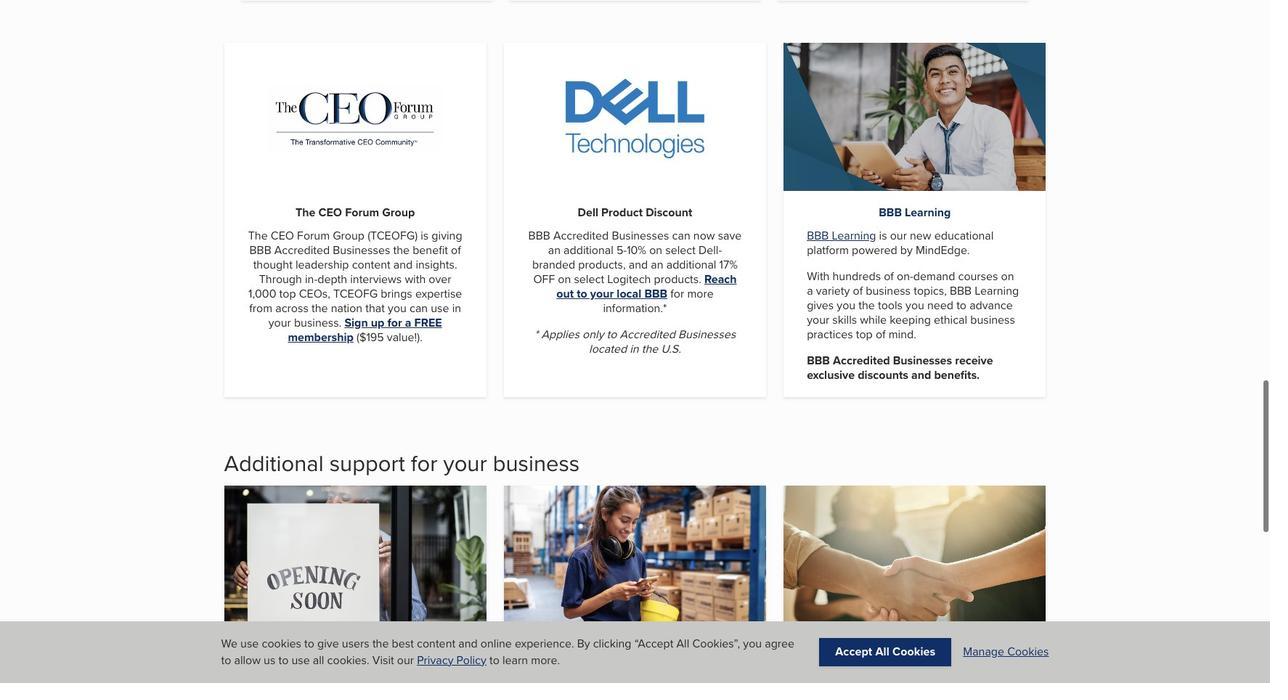 Task type: describe. For each thing, give the bounding box(es) containing it.
1 horizontal spatial use
[[292, 652, 310, 669]]

discounts
[[858, 364, 908, 381]]

online
[[481, 636, 512, 652]]

bbb inside the ceo forum group (tceofg) is giving bbb accredited businesses the benefit of thought leadership content and insights. through in-depth interviews with over 1,000 top ceos, tceofg brings expertise from across the nation that you can use in your business.
[[249, 239, 271, 256]]

starting a new business
[[293, 645, 418, 661]]

additional support for your business
[[224, 445, 580, 477]]

on inside with hundreds of on-demand courses on a variety of business topics, bbb learning gives you the tools you need to advance your skills while keeping ethical business practices top of mind.
[[1001, 266, 1014, 282]]

all
[[313, 652, 324, 669]]

off
[[533, 268, 555, 285]]

can inside the ceo forum group (tceofg) is giving bbb accredited businesses the benefit of thought leadership content and insights. through in-depth interviews with over 1,000 top ceos, tceofg brings expertise from across the nation that you can use in your business.
[[410, 297, 428, 314]]

powered
[[852, 239, 897, 256]]

welcome handshake, business meeting and consulting contract deal, thank you and partnership collaboration in office. shake hands for team promotion, hr opportunity and support in b2b sales success image
[[784, 484, 1046, 632]]

reach
[[704, 268, 737, 285]]

value!).
[[387, 327, 423, 343]]

1 horizontal spatial bbb learning link
[[879, 202, 951, 218]]

insights.
[[416, 254, 457, 271]]

business.
[[294, 312, 342, 329]]

of inside the ceo forum group (tceofg) is giving bbb accredited businesses the benefit of thought leadership content and insights. through in-depth interviews with over 1,000 top ceos, tceofg brings expertise from across the nation that you can use in your business.
[[451, 239, 461, 256]]

need
[[927, 295, 954, 311]]

u.s.
[[661, 338, 681, 355]]

use inside the ceo forum group (tceofg) is giving bbb accredited businesses the benefit of thought leadership content and insights. through in-depth interviews with over 1,000 top ceos, tceofg brings expertise from across the nation that you can use in your business.
[[431, 297, 449, 314]]

visit
[[372, 652, 394, 669]]

located
[[589, 338, 627, 355]]

users
[[342, 636, 369, 652]]

accredited inside * applies only to accredited businesses located in the u.s.
[[620, 324, 675, 340]]

manage cookies
[[963, 644, 1049, 660]]

policy
[[456, 652, 486, 669]]

with hundreds of on-demand courses on a variety of business topics, bbb learning gives you the tools you need to advance your skills while keeping ethical business practices top of mind.
[[807, 266, 1019, 340]]

to inside * applies only to accredited businesses located in the u.s.
[[607, 324, 617, 340]]

your inside the ceo forum group (tceofg) is giving bbb accredited businesses the benefit of thought leadership content and insights. through in-depth interviews with over 1,000 top ceos, tceofg brings expertise from across the nation that you can use in your business.
[[268, 312, 291, 329]]

the ceo forum group
[[296, 202, 415, 218]]

more.
[[531, 652, 560, 669]]

give
[[317, 636, 339, 652]]

applies
[[541, 324, 579, 340]]

0 horizontal spatial bbb learning
[[807, 225, 876, 242]]

additional
[[666, 254, 716, 271]]

you inside we use cookies to give users the best content and online experience. by clicking "accept all cookies", you agree to allow us to use all cookies. visit our
[[743, 636, 762, 652]]

learning for right bbb learning link
[[905, 202, 951, 218]]

1 vertical spatial a
[[337, 645, 344, 661]]

business articles and tips
[[568, 645, 702, 661]]

(tceofg)
[[368, 225, 418, 242]]

is our new educational platform powered by mindedge.
[[807, 225, 994, 256]]

for inside for more information.*
[[671, 283, 684, 300]]

bbb trust hub link
[[876, 645, 954, 661]]

variety
[[816, 280, 850, 297]]

to left the allow
[[221, 652, 231, 669]]

to left give
[[304, 636, 314, 652]]

leadership
[[296, 254, 349, 271]]

products,
[[578, 254, 626, 271]]

business
[[568, 645, 616, 661]]

0 horizontal spatial use
[[240, 636, 259, 652]]

the for the ceo forum group
[[296, 202, 315, 218]]

by
[[900, 239, 913, 256]]

dell product discount
[[578, 202, 692, 218]]

and inside bbb accredited businesses receive exclusive discounts and benefits.
[[911, 364, 931, 381]]

depth
[[317, 268, 347, 285]]

our
[[397, 652, 414, 669]]

expertise
[[415, 283, 462, 300]]

gives
[[807, 295, 834, 311]]

the inside * applies only to accredited businesses located in the u.s.
[[642, 338, 658, 355]]

out
[[556, 283, 574, 300]]

receive
[[955, 350, 993, 366]]

all inside button
[[875, 644, 890, 660]]

0 horizontal spatial select
[[574, 268, 604, 285]]

advance
[[970, 295, 1013, 311]]

additional
[[224, 445, 324, 477]]

product
[[601, 202, 643, 218]]

young man smiling holding tablet image
[[784, 41, 1046, 189]]

on-
[[897, 266, 913, 282]]

additional 5-
[[564, 239, 627, 256]]

is our
[[879, 225, 907, 242]]

nation
[[331, 297, 362, 314]]

to inside reach out to your local bbb
[[577, 283, 587, 300]]

privacy policy link
[[417, 652, 486, 669]]

in inside the ceo forum group (tceofg) is giving bbb accredited businesses the benefit of thought leadership content and insights. through in-depth interviews with over 1,000 top ceos, tceofg brings expertise from across the nation that you can use in your business.
[[452, 297, 461, 314]]

and inside the ceo forum group (tceofg) is giving bbb accredited businesses the benefit of thought leadership content and insights. through in-depth interviews with over 1,000 top ceos, tceofg brings expertise from across the nation that you can use in your business.
[[393, 254, 413, 271]]

manage cookies button
[[963, 644, 1049, 661]]

by
[[577, 636, 590, 652]]

accept all cookies
[[835, 644, 935, 660]]

save
[[718, 225, 742, 242]]

membership
[[288, 327, 354, 343]]

interviews
[[350, 268, 402, 285]]

that
[[365, 297, 385, 314]]

dell-
[[699, 239, 722, 256]]

businesses inside bbb accredited businesses receive exclusive discounts and benefits.
[[893, 350, 952, 366]]

for for your
[[411, 445, 438, 477]]

we use cookies to give users the best content and online experience. by clicking "accept all cookies", you agree to allow us to use all cookies. visit our
[[221, 636, 795, 669]]

you right gives
[[837, 295, 856, 311]]

($195 value!).
[[354, 327, 423, 343]]

across
[[275, 297, 309, 314]]

ceo for the ceo forum group
[[318, 202, 342, 218]]

and inside we use cookies to give users the best content and online experience. by clicking "accept all cookies", you agree to allow us to use all cookies. visit our
[[458, 636, 478, 652]]

accept
[[835, 644, 872, 660]]

in inside * applies only to accredited businesses located in the u.s.
[[630, 338, 639, 355]]

learning for the bottommost bbb learning link
[[832, 225, 876, 242]]

for more information.*
[[603, 283, 714, 314]]

1 horizontal spatial an
[[651, 254, 663, 271]]

to right us
[[278, 652, 289, 669]]

bbb trust hub
[[876, 645, 954, 661]]

products.
[[654, 268, 701, 285]]

($195
[[357, 327, 384, 343]]

0 horizontal spatial on
[[558, 268, 571, 285]]

your inside with hundreds of on-demand courses on a variety of business topics, bbb learning gives you the tools you need to advance your skills while keeping ethical business practices top of mind.
[[807, 309, 829, 326]]

manage
[[963, 644, 1004, 660]]

*
[[534, 324, 538, 340]]

top inside with hundreds of on-demand courses on a variety of business topics, bbb learning gives you the tools you need to advance your skills while keeping ethical business practices top of mind.
[[856, 324, 873, 340]]

is
[[421, 225, 429, 242]]

with
[[405, 268, 426, 285]]

forum for the ceo forum group (tceofg) is giving bbb accredited businesses the benefit of thought leadership content and insights. through in-depth interviews with over 1,000 top ceos, tceofg brings expertise from across the nation that you can use in your business.
[[297, 225, 330, 242]]

sign up for a free membership link
[[288, 312, 442, 343]]

starting a new business link
[[293, 645, 418, 661]]

reach out to your local bbb link
[[556, 268, 737, 300]]



Task type: locate. For each thing, give the bounding box(es) containing it.
group down the ceo forum group
[[333, 225, 365, 242]]

group up the '(tceofg)'
[[382, 202, 415, 218]]

0 horizontal spatial forum
[[297, 225, 330, 242]]

0 horizontal spatial for
[[387, 312, 402, 329]]

the up leadership
[[296, 202, 315, 218]]

accredited inside bbb accredited businesses can now save an additional 5-10% on select dell- branded products, and an additional 17% off on select logitech products.
[[553, 225, 609, 242]]

accredited down information.*
[[620, 324, 675, 340]]

a inside with hundreds of on-demand courses on a variety of business topics, bbb learning gives you the tools you need to advance your skills while keeping ethical business practices top of mind.
[[807, 280, 813, 297]]

ceo for the ceo forum group (tceofg) is giving bbb accredited businesses the benefit of thought leadership content and insights. through in-depth interviews with over 1,000 top ceos, tceofg brings expertise from across the nation that you can use in your business.
[[271, 225, 294, 242]]

1 horizontal spatial for
[[411, 445, 438, 477]]

1 horizontal spatial all
[[875, 644, 890, 660]]

0 vertical spatial forum
[[345, 202, 379, 218]]

for left more
[[671, 283, 684, 300]]

the ceo forum group (tceofg) is giving bbb accredited businesses the benefit of thought leadership content and insights. through in-depth interviews with over 1,000 top ceos, tceofg brings expertise from across the nation that you can use in your business.
[[248, 225, 462, 329]]

you right tools on the top right of the page
[[906, 295, 924, 311]]

and
[[393, 254, 413, 271], [629, 254, 648, 271], [911, 364, 931, 381], [458, 636, 478, 652], [660, 645, 679, 661]]

1 vertical spatial forum
[[297, 225, 330, 242]]

practices
[[807, 324, 853, 340]]

the ceo forum group logo image
[[224, 41, 486, 189]]

in
[[452, 297, 461, 314], [630, 338, 639, 355]]

group for the ceo forum group (tceofg) is giving bbb accredited businesses the benefit of thought leadership content and insights. through in-depth interviews with over 1,000 top ceos, tceofg brings expertise from across the nation that you can use in your business.
[[333, 225, 365, 242]]

cookies inside 'button'
[[1007, 644, 1049, 660]]

businesses up the interviews
[[333, 239, 390, 256]]

trust
[[902, 645, 929, 661]]

1 horizontal spatial learning
[[905, 202, 951, 218]]

ceo up leadership
[[318, 202, 342, 218]]

bbb inside reach out to your local bbb
[[644, 283, 668, 300]]

0 vertical spatial group
[[382, 202, 415, 218]]

2 horizontal spatial for
[[671, 283, 684, 300]]

bbb inside bbb accredited businesses can now save an additional 5-10% on select dell- branded products, and an additional 17% off on select logitech products.
[[528, 225, 550, 242]]

dell
[[578, 202, 598, 218]]

can
[[672, 225, 690, 242], [410, 297, 428, 314]]

1 vertical spatial for
[[387, 312, 402, 329]]

the left best
[[372, 636, 389, 652]]

while
[[860, 309, 887, 326]]

1 cookies from the left
[[893, 644, 935, 660]]

1 vertical spatial select
[[574, 268, 604, 285]]

accredited inside the ceo forum group (tceofg) is giving bbb accredited businesses the benefit of thought leadership content and insights. through in-depth interviews with over 1,000 top ceos, tceofg brings expertise from across the nation that you can use in your business.
[[274, 239, 330, 256]]

0 vertical spatial learning
[[905, 202, 951, 218]]

0 horizontal spatial cookies
[[893, 644, 935, 660]]

all right "accept
[[677, 636, 689, 652]]

on
[[649, 239, 662, 256], [1001, 266, 1014, 282], [558, 268, 571, 285]]

0 horizontal spatial all
[[677, 636, 689, 652]]

accredited down practices
[[833, 350, 890, 366]]

to right only
[[607, 324, 617, 340]]

ceo
[[318, 202, 342, 218], [271, 225, 294, 242]]

1 horizontal spatial new
[[910, 225, 931, 242]]

0 vertical spatial new
[[910, 225, 931, 242]]

1 horizontal spatial a
[[807, 280, 813, 297]]

cookies.
[[327, 652, 369, 669]]

benefit
[[413, 239, 448, 256]]

1 vertical spatial learning
[[832, 225, 876, 242]]

of left on- at the right top of page
[[884, 266, 894, 282]]

2 vertical spatial for
[[411, 445, 438, 477]]

bbb accredited businesses can now save an additional 5-10% on select dell- branded products, and an additional 17% off on select logitech products.
[[528, 225, 742, 285]]

your
[[590, 283, 614, 300], [807, 309, 829, 326], [268, 312, 291, 329], [443, 445, 487, 477]]

use left the all
[[292, 652, 310, 669]]

educational
[[934, 225, 994, 242]]

man putting on store opening soon sign image
[[224, 484, 486, 632]]

1 horizontal spatial select
[[665, 239, 696, 256]]

to left learn
[[489, 652, 500, 669]]

experience.
[[515, 636, 574, 652]]

select up products.
[[665, 239, 696, 256]]

the up thought
[[248, 225, 268, 242]]

in right a free
[[452, 297, 461, 314]]

new inside is our new educational platform powered by mindedge.
[[910, 225, 931, 242]]

ceo up thought
[[271, 225, 294, 242]]

privacy policy to learn more.
[[417, 652, 560, 669]]

bbb learning up hundreds
[[807, 225, 876, 242]]

bbb inside bbb accredited businesses receive exclusive discounts and benefits.
[[807, 350, 830, 366]]

an right 10%
[[651, 254, 663, 271]]

allow
[[234, 652, 261, 669]]

all inside we use cookies to give users the best content and online experience. by clicking "accept all cookies", you agree to allow us to use all cookies. visit our
[[677, 636, 689, 652]]

mindedge.
[[916, 239, 970, 256]]

in-
[[305, 268, 317, 285]]

forum for the ceo forum group
[[345, 202, 379, 218]]

learning left is our on the right top of page
[[832, 225, 876, 242]]

top right 1,000
[[279, 283, 296, 300]]

the inside with hundreds of on-demand courses on a variety of business topics, bbb learning gives you the tools you need to advance your skills while keeping ethical business practices top of mind.
[[859, 295, 875, 311]]

for
[[671, 283, 684, 300], [387, 312, 402, 329], [411, 445, 438, 477]]

0 vertical spatial bbb learning link
[[879, 202, 951, 218]]

tips
[[682, 645, 702, 661]]

0 vertical spatial bbb learning
[[879, 202, 951, 218]]

new right is our on the right top of page
[[910, 225, 931, 242]]

businesses inside the ceo forum group (tceofg) is giving bbb accredited businesses the benefit of thought leadership content and insights. through in-depth interviews with over 1,000 top ceos, tceofg brings expertise from across the nation that you can use in your business.
[[333, 239, 390, 256]]

now
[[693, 225, 715, 242]]

group
[[382, 202, 415, 218], [333, 225, 365, 242]]

1 horizontal spatial in
[[630, 338, 639, 355]]

0 horizontal spatial a
[[337, 645, 344, 661]]

support
[[329, 445, 405, 477]]

0 vertical spatial a
[[807, 280, 813, 297]]

2 vertical spatial learning
[[975, 280, 1019, 297]]

demand
[[913, 266, 955, 282]]

the for the ceo forum group (tceofg) is giving bbb accredited businesses the benefit of thought leadership content and insights. through in-depth interviews with over 1,000 top ceos, tceofg brings expertise from across the nation that you can use in your business.
[[248, 225, 268, 242]]

to right out
[[577, 283, 587, 300]]

to inside with hundreds of on-demand courses on a variety of business topics, bbb learning gives you the tools you need to advance your skills while keeping ethical business practices top of mind.
[[956, 295, 967, 311]]

group inside the ceo forum group (tceofg) is giving bbb accredited businesses the benefit of thought leadership content and insights. through in-depth interviews with over 1,000 top ceos, tceofg brings expertise from across the nation that you can use in your business.
[[333, 225, 365, 242]]

branded
[[532, 254, 575, 271]]

learn
[[503, 652, 528, 669]]

top inside the ceo forum group (tceofg) is giving bbb accredited businesses the benefit of thought leadership content and insights. through in-depth interviews with over 1,000 top ceos, tceofg brings expertise from across the nation that you can use in your business.
[[279, 283, 296, 300]]

forum inside the ceo forum group (tceofg) is giving bbb accredited businesses the benefit of thought leadership content and insights. through in-depth interviews with over 1,000 top ceos, tceofg brings expertise from across the nation that you can use in your business.
[[297, 225, 330, 242]]

0 vertical spatial can
[[672, 225, 690, 242]]

businesses down "mind."
[[893, 350, 952, 366]]

local
[[617, 283, 641, 300]]

can down with
[[410, 297, 428, 314]]

bbb learning link up hundreds
[[807, 225, 876, 242]]

woman warehouse worker using mobile phone image
[[504, 484, 766, 632]]

0 vertical spatial top
[[279, 283, 296, 300]]

the inside we use cookies to give users the best content and online experience. by clicking "accept all cookies", you agree to allow us to use all cookies. visit our
[[372, 636, 389, 652]]

skills
[[832, 309, 857, 326]]

use down over at the left of page
[[431, 297, 449, 314]]

learning right need
[[975, 280, 1019, 297]]

with
[[807, 266, 830, 282]]

1 horizontal spatial on
[[649, 239, 662, 256]]

0 vertical spatial content
[[352, 254, 390, 271]]

2 horizontal spatial use
[[431, 297, 449, 314]]

bbb learning up is our on the right top of page
[[879, 202, 951, 218]]

1 horizontal spatial the
[[296, 202, 315, 218]]

the inside the ceo forum group (tceofg) is giving bbb accredited businesses the benefit of thought leadership content and insights. through in-depth interviews with over 1,000 top ceos, tceofg brings expertise from across the nation that you can use in your business.
[[248, 225, 268, 242]]

accredited down 'dell'
[[553, 225, 609, 242]]

agree
[[765, 636, 795, 652]]

0 vertical spatial in
[[452, 297, 461, 314]]

2 cookies from the left
[[1007, 644, 1049, 660]]

0 horizontal spatial ceo
[[271, 225, 294, 242]]

of left "mind."
[[876, 324, 886, 340]]

1 vertical spatial the
[[248, 225, 268, 242]]

logitech
[[607, 268, 651, 285]]

"accept
[[634, 636, 674, 652]]

learning up the mindedge.
[[905, 202, 951, 218]]

1 vertical spatial top
[[856, 324, 873, 340]]

content inside we use cookies to give users the best content and online experience. by clicking "accept all cookies", you agree to allow us to use all cookies. visit our
[[417, 636, 455, 652]]

1 horizontal spatial group
[[382, 202, 415, 218]]

1 horizontal spatial ceo
[[318, 202, 342, 218]]

for for a free
[[387, 312, 402, 329]]

1 vertical spatial content
[[417, 636, 455, 652]]

1 horizontal spatial bbb learning
[[879, 202, 951, 218]]

content up tceofg
[[352, 254, 390, 271]]

accredited up in-
[[274, 239, 330, 256]]

2 horizontal spatial on
[[1001, 266, 1014, 282]]

information.*
[[603, 297, 667, 314]]

the left tools on the top right of the page
[[859, 295, 875, 311]]

17%
[[719, 254, 738, 271]]

1 horizontal spatial content
[[417, 636, 455, 652]]

your inside reach out to your local bbb
[[590, 283, 614, 300]]

business articles and tips link
[[568, 645, 702, 661]]

for inside sign up for a free membership
[[387, 312, 402, 329]]

to right need
[[956, 295, 967, 311]]

best
[[392, 636, 414, 652]]

businesses inside bbb accredited businesses can now save an additional 5-10% on select dell- branded products, and an additional 17% off on select logitech products.
[[612, 225, 669, 242]]

on right courses
[[1001, 266, 1014, 282]]

brings
[[381, 283, 412, 300]]

1 horizontal spatial cookies
[[1007, 644, 1049, 660]]

cookies
[[262, 636, 301, 652]]

all
[[677, 636, 689, 652], [875, 644, 890, 660]]

bbb accredited businesses receive exclusive discounts and benefits.
[[807, 350, 993, 381]]

group for the ceo forum group
[[382, 202, 415, 218]]

0 horizontal spatial bbb learning link
[[807, 225, 876, 242]]

1,000
[[248, 283, 276, 300]]

bbb
[[879, 202, 902, 218], [528, 225, 550, 242], [807, 225, 829, 242], [249, 239, 271, 256], [950, 280, 972, 297], [644, 283, 668, 300], [807, 350, 830, 366], [876, 645, 899, 661]]

all right accept
[[875, 644, 890, 660]]

0 vertical spatial ceo
[[318, 202, 342, 218]]

discount
[[646, 202, 692, 218]]

in right located
[[630, 338, 639, 355]]

on right 10%
[[649, 239, 662, 256]]

the left is
[[393, 239, 410, 256]]

you
[[837, 295, 856, 311], [906, 295, 924, 311], [388, 297, 407, 314], [743, 636, 762, 652]]

top right practices
[[856, 324, 873, 340]]

0 horizontal spatial group
[[333, 225, 365, 242]]

1 vertical spatial ceo
[[271, 225, 294, 242]]

0 horizontal spatial top
[[279, 283, 296, 300]]

for right up
[[387, 312, 402, 329]]

only
[[582, 324, 604, 340]]

reach out to your local bbb
[[556, 268, 737, 300]]

0 horizontal spatial content
[[352, 254, 390, 271]]

0 horizontal spatial the
[[248, 225, 268, 242]]

1 vertical spatial in
[[630, 338, 639, 355]]

accept all cookies button
[[819, 639, 951, 666]]

use right we
[[240, 636, 259, 652]]

10%
[[627, 239, 646, 256]]

0 vertical spatial select
[[665, 239, 696, 256]]

forum up the '(tceofg)'
[[345, 202, 379, 218]]

through
[[259, 268, 302, 285]]

you left "agree"
[[743, 636, 762, 652]]

cookies inside button
[[893, 644, 935, 660]]

you right that
[[388, 297, 407, 314]]

us
[[264, 652, 275, 669]]

dell technologies logo image
[[504, 41, 766, 189]]

on right the off
[[558, 268, 571, 285]]

forum up leadership
[[297, 225, 330, 242]]

accredited inside bbb accredited businesses receive exclusive discounts and benefits.
[[833, 350, 890, 366]]

select right out
[[574, 268, 604, 285]]

sign up for a free membership
[[288, 312, 442, 343]]

1 vertical spatial bbb learning link
[[807, 225, 876, 242]]

courses
[[958, 266, 998, 282]]

content
[[352, 254, 390, 271], [417, 636, 455, 652]]

the
[[296, 202, 315, 218], [248, 225, 268, 242]]

businesses inside * applies only to accredited businesses located in the u.s.
[[678, 324, 736, 340]]

more
[[687, 283, 714, 300]]

the left "u.s." at the right of page
[[642, 338, 658, 355]]

0 horizontal spatial can
[[410, 297, 428, 314]]

0 vertical spatial for
[[671, 283, 684, 300]]

1 horizontal spatial can
[[672, 225, 690, 242]]

from
[[249, 297, 272, 314]]

giving
[[432, 225, 462, 242]]

topics,
[[914, 280, 947, 297]]

can left now
[[672, 225, 690, 242]]

1 vertical spatial bbb learning
[[807, 225, 876, 242]]

0 horizontal spatial an
[[548, 239, 561, 256]]

can inside bbb accredited businesses can now save an additional 5-10% on select dell- branded products, and an additional 17% off on select logitech products.
[[672, 225, 690, 242]]

1 vertical spatial new
[[347, 645, 369, 661]]

0 horizontal spatial new
[[347, 645, 369, 661]]

an up the off
[[548, 239, 561, 256]]

new
[[910, 225, 931, 242], [347, 645, 369, 661]]

0 vertical spatial the
[[296, 202, 315, 218]]

you inside the ceo forum group (tceofg) is giving bbb accredited businesses the benefit of thought leadership content and insights. through in-depth interviews with over 1,000 top ceos, tceofg brings expertise from across the nation that you can use in your business.
[[388, 297, 407, 314]]

of right the variety
[[853, 280, 863, 297]]

new left visit
[[347, 645, 369, 661]]

2 horizontal spatial learning
[[975, 280, 1019, 297]]

ceo inside the ceo forum group (tceofg) is giving bbb accredited businesses the benefit of thought leadership content and insights. through in-depth interviews with over 1,000 top ceos, tceofg brings expertise from across the nation that you can use in your business.
[[271, 225, 294, 242]]

exclusive
[[807, 364, 855, 381]]

tceofg
[[333, 283, 378, 300]]

content inside the ceo forum group (tceofg) is giving bbb accredited businesses the benefit of thought leadership content and insights. through in-depth interviews with over 1,000 top ceos, tceofg brings expertise from across the nation that you can use in your business.
[[352, 254, 390, 271]]

benefits.
[[934, 364, 980, 381]]

sign
[[345, 312, 368, 329]]

bbb inside with hundreds of on-demand courses on a variety of business topics, bbb learning gives you the tools you need to advance your skills while keeping ethical business practices top of mind.
[[950, 280, 972, 297]]

businesses down dell product discount
[[612, 225, 669, 242]]

and inside bbb accredited businesses can now save an additional 5-10% on select dell- branded products, and an additional 17% off on select logitech products.
[[629, 254, 648, 271]]

learning inside with hundreds of on-demand courses on a variety of business topics, bbb learning gives you the tools you need to advance your skills while keeping ethical business practices top of mind.
[[975, 280, 1019, 297]]

of right benefit at the left top of the page
[[451, 239, 461, 256]]

1 vertical spatial can
[[410, 297, 428, 314]]

for right support
[[411, 445, 438, 477]]

1 horizontal spatial forum
[[345, 202, 379, 218]]

the left nation
[[312, 297, 328, 314]]

1 horizontal spatial top
[[856, 324, 873, 340]]

bbb learning link up is our on the right top of page
[[879, 202, 951, 218]]

0 horizontal spatial in
[[452, 297, 461, 314]]

0 horizontal spatial learning
[[832, 225, 876, 242]]

platform
[[807, 239, 849, 256]]

businesses down more
[[678, 324, 736, 340]]

1 vertical spatial group
[[333, 225, 365, 242]]

businesses
[[612, 225, 669, 242], [333, 239, 390, 256], [678, 324, 736, 340], [893, 350, 952, 366]]

content right best
[[417, 636, 455, 652]]

of
[[451, 239, 461, 256], [884, 266, 894, 282], [853, 280, 863, 297], [876, 324, 886, 340]]



Task type: vqa. For each thing, say whether or not it's contained in the screenshot.
discounts
yes



